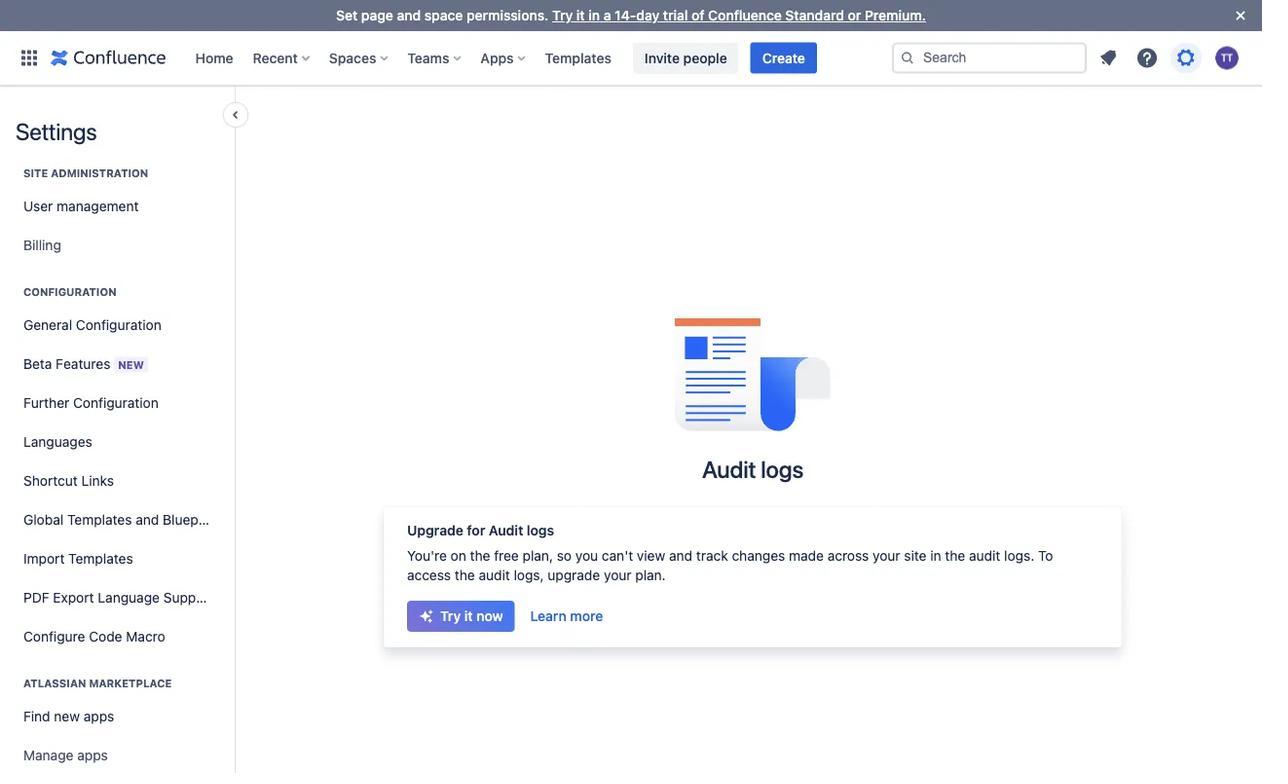 Task type: vqa. For each thing, say whether or not it's contained in the screenshot.
User
yes



Task type: describe. For each thing, give the bounding box(es) containing it.
more
[[570, 608, 603, 624]]

your profile and preferences image
[[1215, 46, 1239, 70]]

home link
[[189, 42, 239, 74]]

so
[[557, 548, 572, 564]]

billing
[[23, 237, 61, 253]]

in inside upgrade for audit logs you're on the free plan, so you can't view and track changes made across your site in the audit logs. to access the audit logs, upgrade your plan.
[[930, 548, 941, 564]]

invite
[[645, 50, 680, 66]]

upgrade
[[548, 567, 600, 583]]

global templates and blueprints link
[[16, 501, 226, 540]]

general configuration link
[[16, 306, 218, 345]]

settings
[[16, 118, 97, 145]]

management
[[57, 198, 139, 214]]

confluence
[[708, 7, 782, 23]]

set
[[336, 7, 358, 23]]

space
[[424, 7, 463, 23]]

0 horizontal spatial audit
[[479, 567, 510, 583]]

the right on
[[470, 548, 490, 564]]

close image
[[1229, 4, 1252, 27]]

invite people button
[[633, 42, 739, 74]]

audit inside upgrade for audit logs you're on the free plan, so you can't view and track changes made across your site in the audit logs. to access the audit logs, upgrade your plan.
[[489, 522, 523, 539]]

access
[[407, 567, 451, 583]]

logs inside upgrade for audit logs you're on the free plan, so you can't view and track changes made across your site in the audit logs. to access the audit logs, upgrade your plan.
[[527, 522, 554, 539]]

premium.
[[865, 7, 926, 23]]

for
[[467, 522, 485, 539]]

shortcut links
[[23, 473, 114, 489]]

user management link
[[16, 187, 218, 226]]

spaces
[[329, 50, 376, 66]]

try it now
[[440, 608, 503, 624]]

new
[[54, 708, 80, 725]]

0 vertical spatial audit
[[969, 548, 1000, 564]]

logs.
[[1004, 548, 1034, 564]]

plan,
[[523, 548, 553, 564]]

a
[[603, 7, 611, 23]]

language
[[98, 590, 160, 606]]

templates inside global element
[[545, 50, 611, 66]]

find new apps link
[[16, 697, 218, 736]]

pdf export language support link
[[16, 578, 218, 617]]

can't
[[602, 548, 633, 564]]

create link
[[751, 42, 817, 74]]

user management
[[23, 198, 139, 214]]

beta
[[23, 355, 52, 372]]

now
[[476, 608, 503, 624]]

beta features new
[[23, 355, 144, 372]]

audit logs
[[702, 456, 803, 483]]

and inside upgrade for audit logs you're on the free plan, so you can't view and track changes made across your site in the audit logs. to access the audit logs, upgrade your plan.
[[669, 548, 692, 564]]

features
[[56, 355, 110, 372]]

configuration group
[[16, 265, 226, 662]]

administration
[[51, 167, 148, 180]]

it inside 'button'
[[464, 608, 473, 624]]

export
[[53, 590, 94, 606]]

standard
[[785, 7, 844, 23]]

invite people
[[645, 50, 727, 66]]

settings icon image
[[1174, 46, 1198, 70]]

1 horizontal spatial your
[[873, 548, 900, 564]]

configure code macro link
[[16, 617, 218, 656]]

languages
[[23, 434, 92, 450]]

page
[[361, 7, 393, 23]]

0 vertical spatial configuration
[[23, 286, 116, 298]]

global element
[[12, 31, 888, 85]]

search image
[[900, 50, 915, 66]]

0 vertical spatial in
[[588, 7, 600, 23]]

general configuration
[[23, 317, 161, 333]]

pdf export language support
[[23, 590, 214, 606]]

try it now button
[[407, 601, 515, 632]]

configure code macro
[[23, 629, 165, 645]]

14-
[[615, 7, 636, 23]]

links
[[81, 473, 114, 489]]

atlassian marketplace group
[[16, 656, 218, 773]]

logs,
[[514, 567, 544, 583]]

general
[[23, 317, 72, 333]]

apps
[[480, 50, 514, 66]]

people
[[683, 50, 727, 66]]

new
[[118, 358, 144, 371]]

user
[[23, 198, 53, 214]]

site
[[904, 548, 927, 564]]

templates link
[[539, 42, 617, 74]]

configuration for general
[[76, 317, 161, 333]]

global templates and blueprints
[[23, 512, 226, 528]]

site administration
[[23, 167, 148, 180]]

atlassian
[[23, 677, 86, 690]]

import
[[23, 551, 65, 567]]

and for templates
[[136, 512, 159, 528]]

changes
[[732, 548, 785, 564]]

blueprints
[[163, 512, 226, 528]]

plan.
[[635, 567, 666, 583]]

0 vertical spatial audit
[[702, 456, 756, 483]]



Task type: locate. For each thing, give the bounding box(es) containing it.
learn
[[530, 608, 566, 624]]

templates down links
[[67, 512, 132, 528]]

1 horizontal spatial audit
[[969, 548, 1000, 564]]

try inside 'button'
[[440, 608, 461, 624]]

set page and space permissions. try it in a 14-day trial of confluence standard or premium.
[[336, 7, 926, 23]]

or
[[848, 7, 861, 23]]

day
[[636, 7, 660, 23]]

configure
[[23, 629, 85, 645]]

manage apps
[[23, 747, 108, 763]]

0 horizontal spatial try
[[440, 608, 461, 624]]

banner containing home
[[0, 31, 1262, 86]]

0 horizontal spatial logs
[[527, 522, 554, 539]]

further configuration link
[[16, 384, 218, 423]]

templates up pdf export language support link
[[68, 551, 133, 567]]

0 vertical spatial templates
[[545, 50, 611, 66]]

configuration up new
[[76, 317, 161, 333]]

apps inside 'link'
[[77, 747, 108, 763]]

import templates
[[23, 551, 133, 567]]

recent
[[253, 50, 298, 66]]

0 horizontal spatial your
[[604, 567, 632, 583]]

trial
[[663, 7, 688, 23]]

made
[[789, 548, 824, 564]]

in left a
[[588, 7, 600, 23]]

it left a
[[576, 7, 585, 23]]

the
[[470, 548, 490, 564], [945, 548, 965, 564], [455, 567, 475, 583]]

0 horizontal spatial and
[[136, 512, 159, 528]]

1 vertical spatial apps
[[77, 747, 108, 763]]

free
[[494, 548, 519, 564]]

0 vertical spatial your
[[873, 548, 900, 564]]

in right site
[[930, 548, 941, 564]]

configuration
[[23, 286, 116, 298], [76, 317, 161, 333], [73, 395, 159, 411]]

in
[[588, 7, 600, 23], [930, 548, 941, 564]]

code
[[89, 629, 122, 645]]

across
[[827, 548, 869, 564]]

manage
[[23, 747, 74, 763]]

site
[[23, 167, 48, 180]]

macro
[[126, 629, 165, 645]]

to
[[1038, 548, 1053, 564]]

0 vertical spatial it
[[576, 7, 585, 23]]

your down can't
[[604, 567, 632, 583]]

1 horizontal spatial audit
[[702, 456, 756, 483]]

and for page
[[397, 7, 421, 23]]

and right page
[[397, 7, 421, 23]]

shortcut links link
[[16, 462, 218, 501]]

1 vertical spatial templates
[[67, 512, 132, 528]]

0 vertical spatial and
[[397, 7, 421, 23]]

apps button
[[475, 42, 533, 74]]

global
[[23, 512, 64, 528]]

home
[[195, 50, 233, 66]]

your left site
[[873, 548, 900, 564]]

appswitcher icon image
[[18, 46, 41, 70]]

1 vertical spatial logs
[[527, 522, 554, 539]]

0 horizontal spatial in
[[588, 7, 600, 23]]

site administration group
[[16, 146, 218, 271]]

Search field
[[892, 42, 1087, 74]]

1 vertical spatial your
[[604, 567, 632, 583]]

import templates link
[[16, 540, 218, 578]]

on
[[451, 548, 466, 564]]

it left now at the left
[[464, 608, 473, 624]]

audit down free
[[479, 567, 510, 583]]

upgrade for audit logs you're on the free plan, so you can't view and track changes made across your site in the audit logs. to access the audit logs, upgrade your plan.
[[407, 522, 1053, 583]]

templates for global templates and blueprints
[[67, 512, 132, 528]]

apps right new
[[84, 708, 114, 725]]

create
[[762, 50, 805, 66]]

1 vertical spatial in
[[930, 548, 941, 564]]

permissions.
[[466, 7, 549, 23]]

1 vertical spatial it
[[464, 608, 473, 624]]

manage apps link
[[16, 736, 218, 773]]

of
[[692, 7, 705, 23]]

upgrade
[[407, 522, 463, 539]]

templates down a
[[545, 50, 611, 66]]

and left the blueprints
[[136, 512, 159, 528]]

logs up 'plan,'
[[527, 522, 554, 539]]

2 vertical spatial templates
[[68, 551, 133, 567]]

billing link
[[16, 226, 218, 265]]

1 vertical spatial configuration
[[76, 317, 161, 333]]

2 horizontal spatial and
[[669, 548, 692, 564]]

track
[[696, 548, 728, 564]]

you're
[[407, 548, 447, 564]]

0 horizontal spatial audit
[[489, 522, 523, 539]]

pdf
[[23, 590, 49, 606]]

1 vertical spatial try
[[440, 608, 461, 624]]

you
[[575, 548, 598, 564]]

banner
[[0, 31, 1262, 86]]

notification icon image
[[1097, 46, 1120, 70]]

spaces button
[[323, 42, 396, 74]]

try it in a 14-day trial of confluence standard or premium. link
[[552, 7, 926, 23]]

and right view
[[669, 548, 692, 564]]

1 vertical spatial and
[[136, 512, 159, 528]]

help icon image
[[1135, 46, 1159, 70]]

try left now at the left
[[440, 608, 461, 624]]

1 horizontal spatial it
[[576, 7, 585, 23]]

find new apps
[[23, 708, 114, 725]]

the down on
[[455, 567, 475, 583]]

further
[[23, 395, 69, 411]]

try left a
[[552, 7, 573, 23]]

audit left logs.
[[969, 548, 1000, 564]]

1 vertical spatial audit
[[479, 567, 510, 583]]

1 horizontal spatial try
[[552, 7, 573, 23]]

logs up changes
[[761, 456, 803, 483]]

further configuration
[[23, 395, 159, 411]]

learn more link
[[519, 601, 615, 632]]

view
[[637, 548, 665, 564]]

atlassian marketplace
[[23, 677, 172, 690]]

0 vertical spatial try
[[552, 7, 573, 23]]

the right site
[[945, 548, 965, 564]]

and inside configuration group
[[136, 512, 159, 528]]

1 horizontal spatial in
[[930, 548, 941, 564]]

templates for import templates
[[68, 551, 133, 567]]

audit
[[702, 456, 756, 483], [489, 522, 523, 539]]

audit up upgrade for audit logs you're on the free plan, so you can't view and track changes made across your site in the audit logs. to access the audit logs, upgrade your plan.
[[702, 456, 756, 483]]

0 horizontal spatial it
[[464, 608, 473, 624]]

learn more
[[530, 608, 603, 624]]

logs
[[761, 456, 803, 483], [527, 522, 554, 539]]

configuration up languages link
[[73, 395, 159, 411]]

2 vertical spatial configuration
[[73, 395, 159, 411]]

support
[[163, 590, 214, 606]]

recent button
[[247, 42, 317, 74]]

configuration for further
[[73, 395, 159, 411]]

1 vertical spatial audit
[[489, 522, 523, 539]]

confluence image
[[51, 46, 166, 70], [51, 46, 166, 70]]

0 vertical spatial logs
[[761, 456, 803, 483]]

marketplace
[[89, 677, 172, 690]]

configuration up general
[[23, 286, 116, 298]]

1 horizontal spatial logs
[[761, 456, 803, 483]]

templates
[[545, 50, 611, 66], [67, 512, 132, 528], [68, 551, 133, 567]]

apps
[[84, 708, 114, 725], [77, 747, 108, 763]]

try
[[552, 7, 573, 23], [440, 608, 461, 624]]

2 vertical spatial and
[[669, 548, 692, 564]]

0 vertical spatial apps
[[84, 708, 114, 725]]

audit up free
[[489, 522, 523, 539]]

1 horizontal spatial and
[[397, 7, 421, 23]]

apps right manage
[[77, 747, 108, 763]]

teams button
[[402, 42, 469, 74]]



